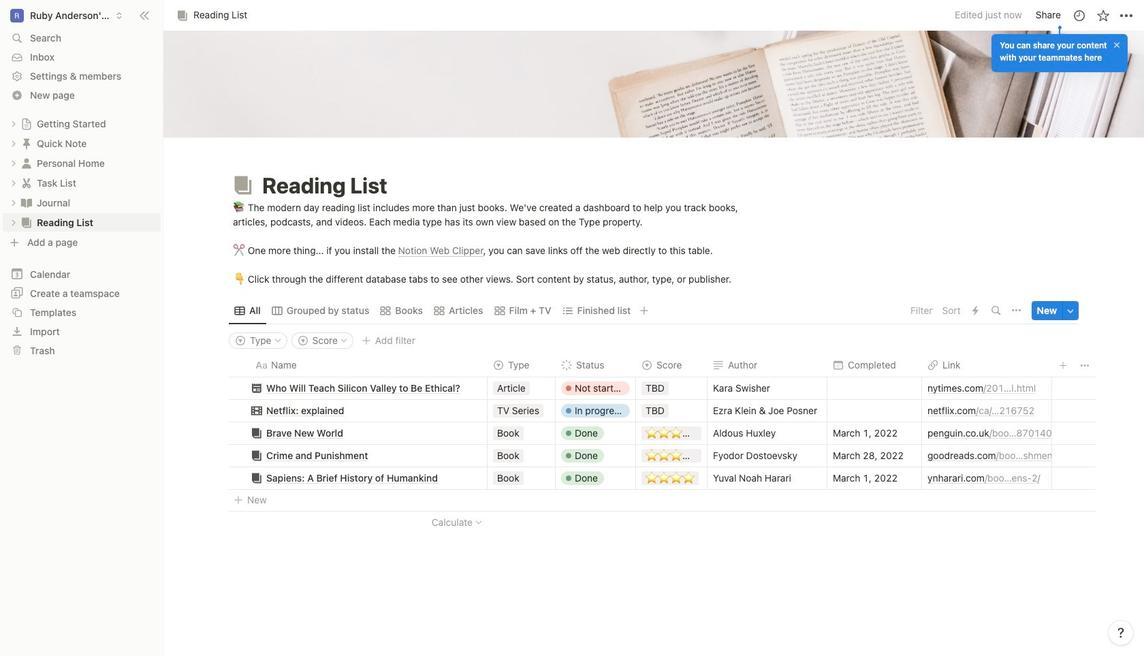 Task type: vqa. For each thing, say whether or not it's contained in the screenshot.
Close image to the middle
no



Task type: locate. For each thing, give the bounding box(es) containing it.
open image
[[10, 120, 18, 128], [10, 159, 18, 167], [10, 218, 18, 227]]

3 open image from the top
[[10, 218, 18, 227]]

📚 image
[[233, 199, 245, 215]]

4 tab from the left
[[429, 301, 489, 320]]

1 vertical spatial open image
[[10, 159, 18, 167]]

0 vertical spatial open image
[[10, 139, 18, 148]]

2 vertical spatial open image
[[10, 218, 18, 227]]

open image
[[10, 139, 18, 148], [10, 179, 18, 187], [10, 199, 18, 207]]

0 vertical spatial open image
[[10, 120, 18, 128]]

2 vertical spatial open image
[[10, 199, 18, 207]]

6 tab from the left
[[557, 301, 637, 320]]

updates image
[[1073, 9, 1086, 22]]

1 open image from the top
[[10, 139, 18, 148]]

1 vertical spatial open image
[[10, 179, 18, 187]]

3 tab from the left
[[375, 301, 429, 320]]

tab
[[229, 301, 266, 320], [266, 301, 375, 320], [375, 301, 429, 320], [429, 301, 489, 320], [489, 301, 557, 320], [557, 301, 637, 320]]

tab list
[[229, 297, 907, 324]]

change page icon image
[[20, 118, 33, 130], [20, 137, 33, 150], [20, 156, 33, 170], [231, 173, 255, 197], [20, 176, 33, 190], [20, 196, 33, 210], [20, 216, 33, 229]]

favorite image
[[1097, 9, 1110, 22]]

2 open image from the top
[[10, 179, 18, 187]]

✂️ image
[[233, 242, 245, 258]]



Task type: describe. For each thing, give the bounding box(es) containing it.
3 open image from the top
[[10, 199, 18, 207]]

close sidebar image
[[139, 10, 150, 21]]

2 open image from the top
[[10, 159, 18, 167]]

create and view automations image
[[973, 306, 979, 315]]

1 tab from the left
[[229, 301, 266, 320]]

👇 image
[[233, 270, 245, 286]]

5 tab from the left
[[489, 301, 557, 320]]

1 open image from the top
[[10, 120, 18, 128]]

2 tab from the left
[[266, 301, 375, 320]]



